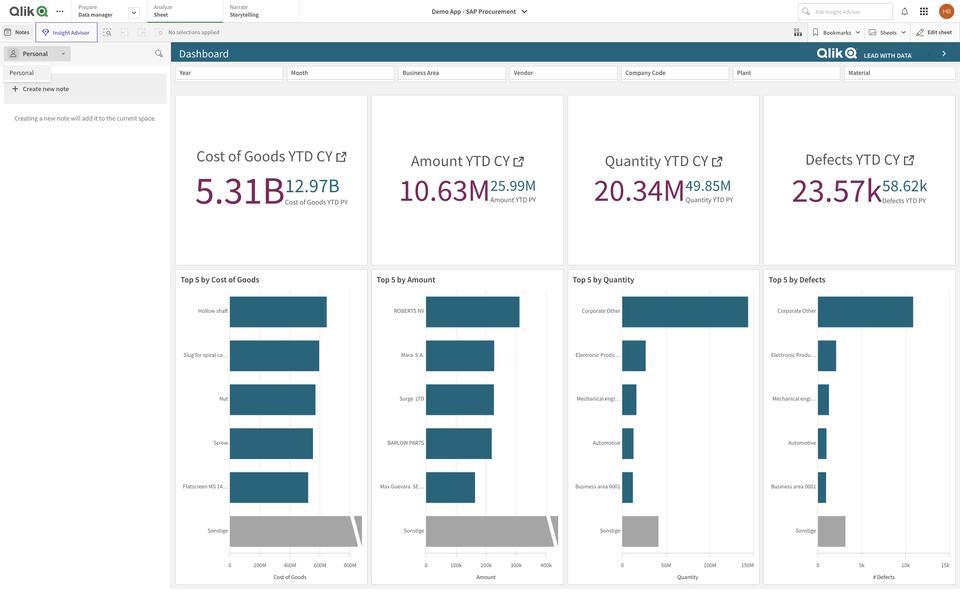 Task type: describe. For each thing, give the bounding box(es) containing it.
sheet
[[939, 29, 953, 36]]

ytd inside 10.63m 25.99m amount ytd py
[[516, 195, 527, 204]]

defective products image
[[904, 155, 915, 165]]

company
[[626, 69, 651, 77]]

no selections applied
[[168, 29, 220, 36]]

amount inside application
[[408, 275, 436, 285]]

quantity inside "application"
[[604, 275, 635, 285]]

ytd inside 5.31b 12.97b cost of goods ytd py
[[328, 198, 339, 207]]

area
[[427, 69, 439, 77]]

storytelling
[[230, 11, 259, 18]]

23.57k
[[792, 169, 883, 211]]

amount ytd cy
[[411, 151, 510, 171]]

create
[[23, 85, 41, 93]]

it
[[94, 114, 98, 123]]

by for defects
[[790, 275, 798, 285]]

no
[[168, 29, 175, 36]]

49.85m
[[686, 176, 732, 195]]

10.63m
[[399, 171, 491, 210]]

5 for quantity
[[588, 275, 592, 285]]

top for top 5 by quantity
[[573, 275, 586, 285]]

month element
[[291, 69, 308, 77]]

edit sheet
[[928, 29, 953, 36]]

5.31b
[[195, 166, 285, 214]]

cy left cost of goods image
[[317, 146, 333, 166]]

will
[[71, 114, 81, 123]]

notes button
[[2, 25, 33, 40]]

ytd inside 23.57k 58.62k defects ytd py
[[906, 196, 918, 205]]

create new note button
[[4, 74, 167, 104]]

20.34m application
[[568, 95, 760, 266]]

goods inside application
[[237, 275, 259, 285]]

py for 20.34m
[[726, 195, 734, 204]]

order amount image
[[514, 157, 524, 167]]

selections tool image
[[795, 29, 802, 36]]

sheets button
[[868, 25, 909, 40]]

edit
[[928, 29, 938, 36]]

top 5 by cost of goods
[[181, 275, 259, 285]]

bookmarks
[[824, 29, 852, 36]]

next sheet: cost of goods image
[[941, 50, 949, 58]]

bookmarks button
[[811, 25, 863, 40]]

10.63m application
[[372, 95, 564, 266]]

cost of goods image
[[336, 152, 347, 162]]

23.57k application
[[764, 95, 956, 266]]

sap
[[466, 7, 477, 16]]

code
[[652, 69, 666, 77]]

ytd left defective products image
[[856, 150, 881, 169]]

goods inside 5.31b 12.97b cost of goods ytd py
[[307, 198, 326, 207]]

prepare data manager
[[78, 3, 113, 18]]

company code
[[626, 69, 666, 77]]

edit sheet button
[[911, 22, 961, 42]]

to
[[99, 114, 105, 123]]

year
[[180, 69, 191, 77]]

defects ytd cy
[[806, 150, 901, 169]]

defects inside 23.57k 58.62k defects ytd py
[[883, 196, 905, 205]]

ytd up 49.85m
[[665, 151, 690, 171]]

narrate
[[230, 3, 248, 10]]

year element
[[180, 69, 191, 77]]

sheet
[[154, 11, 168, 18]]

5.31b 12.97b cost of goods ytd py
[[195, 166, 348, 214]]

month
[[291, 69, 308, 77]]

personal button
[[4, 46, 71, 61]]

0 vertical spatial of
[[228, 146, 241, 166]]

ytd up 12.97b
[[289, 146, 314, 166]]

-
[[463, 7, 465, 16]]

quantity analysis image
[[713, 157, 723, 167]]

by for amount
[[397, 275, 406, 285]]

0 vertical spatial goods
[[244, 146, 286, 166]]

quantity ytd cy
[[605, 151, 709, 171]]

add
[[82, 114, 93, 123]]

plant
[[737, 69, 752, 77]]

procurement
[[479, 7, 516, 16]]

py for 10.63m
[[529, 195, 536, 204]]

20.34m
[[594, 171, 686, 210]]

applied
[[202, 29, 220, 36]]

top for top 5 by defects
[[769, 275, 782, 285]]

1 vertical spatial note
[[57, 114, 70, 123]]

by for quantity
[[593, 275, 602, 285]]

5 for defects
[[784, 275, 788, 285]]

top 5 by amount application
[[372, 270, 564, 586]]

personal inside button
[[23, 49, 48, 58]]

by for cost
[[201, 275, 210, 285]]

new inside button
[[43, 85, 55, 93]]

cost inside 5.31b 12.97b cost of goods ytd py
[[285, 198, 298, 207]]

cy for 23.57k
[[884, 150, 901, 169]]



Task type: locate. For each thing, give the bounding box(es) containing it.
3 top from the left
[[573, 275, 586, 285]]

creating
[[14, 114, 38, 123]]

5
[[195, 275, 199, 285], [391, 275, 396, 285], [588, 275, 592, 285], [784, 275, 788, 285]]

Ask Insight Advisor text field
[[814, 4, 893, 19]]

0 vertical spatial amount
[[411, 151, 463, 171]]

58.62k
[[883, 175, 928, 196]]

py inside 5.31b 12.97b cost of goods ytd py
[[341, 198, 348, 207]]

py inside 10.63m 25.99m amount ytd py
[[529, 195, 536, 204]]

5 inside "application"
[[588, 275, 592, 285]]

note inside button
[[56, 85, 69, 93]]

a
[[39, 114, 43, 123]]

2 vertical spatial quantity
[[604, 275, 635, 285]]

quantity
[[605, 151, 662, 171], [686, 195, 712, 204], [604, 275, 635, 285]]

vendor element
[[514, 69, 533, 77]]

ytd down defective products image
[[906, 196, 918, 205]]

5 inside application
[[195, 275, 199, 285]]

1 by from the left
[[201, 275, 210, 285]]

20.34m 49.85m quantity ytd py
[[594, 171, 734, 210]]

of inside 5.31b 12.97b cost of goods ytd py
[[300, 198, 306, 207]]

cost inside application
[[211, 275, 227, 285]]

0 vertical spatial quantity
[[605, 151, 662, 171]]

defects inside application
[[800, 275, 826, 285]]

personal
[[23, 49, 48, 58], [10, 68, 34, 77]]

2 vertical spatial of
[[228, 275, 236, 285]]

ytd inside 20.34m 49.85m quantity ytd py
[[713, 195, 725, 204]]

current
[[117, 114, 137, 123]]

1 vertical spatial amount
[[491, 195, 515, 204]]

search notes image
[[155, 50, 163, 58]]

business
[[403, 69, 426, 77]]

personal inside menu
[[10, 68, 34, 77]]

cy
[[317, 146, 333, 166], [884, 150, 901, 169], [494, 151, 510, 171], [693, 151, 709, 171]]

cy left defective products image
[[884, 150, 901, 169]]

creating a new note will add it to the current space.
[[14, 114, 156, 123]]

py inside 20.34m 49.85m quantity ytd py
[[726, 195, 734, 204]]

top inside application
[[181, 275, 194, 285]]

2 vertical spatial goods
[[237, 275, 259, 285]]

top 5 by quantity
[[573, 275, 635, 285]]

1 5 from the left
[[195, 275, 199, 285]]

1 vertical spatial personal
[[10, 68, 34, 77]]

the
[[106, 114, 116, 123]]

create new note
[[23, 85, 69, 93]]

cy left order amount icon
[[494, 151, 510, 171]]

top 5 by cost of goods application
[[175, 270, 368, 586]]

top inside "application"
[[573, 275, 586, 285]]

3 by from the left
[[593, 275, 602, 285]]

0 vertical spatial new
[[43, 85, 55, 93]]

by
[[201, 275, 210, 285], [397, 275, 406, 285], [593, 275, 602, 285], [790, 275, 798, 285]]

1 vertical spatial cost
[[285, 198, 298, 207]]

25.99m
[[491, 176, 537, 195]]

notes
[[15, 29, 29, 36]]

personal up personal menu
[[23, 49, 48, 58]]

top
[[181, 275, 194, 285], [377, 275, 390, 285], [573, 275, 586, 285], [769, 275, 782, 285]]

top 5 by defects
[[769, 275, 826, 285]]

tab list
[[71, 0, 303, 24]]

0 vertical spatial note
[[56, 85, 69, 93]]

note right create
[[56, 85, 69, 93]]

cost
[[196, 146, 225, 166], [285, 198, 298, 207], [211, 275, 227, 285]]

4 by from the left
[[790, 275, 798, 285]]

1 vertical spatial quantity
[[686, 195, 712, 204]]

manager
[[91, 11, 113, 18]]

1 top from the left
[[181, 275, 194, 285]]

amount
[[411, 151, 463, 171], [491, 195, 515, 204], [408, 275, 436, 285]]

2 5 from the left
[[391, 275, 396, 285]]

ytd
[[289, 146, 314, 166], [856, 150, 881, 169], [466, 151, 491, 171], [665, 151, 690, 171], [516, 195, 527, 204], [713, 195, 725, 204], [906, 196, 918, 205], [328, 198, 339, 207]]

of
[[228, 146, 241, 166], [300, 198, 306, 207], [228, 275, 236, 285]]

data
[[78, 11, 90, 18]]

4 5 from the left
[[784, 275, 788, 285]]

note left will
[[57, 114, 70, 123]]

5.31b application
[[0, 0, 961, 590], [175, 95, 368, 266]]

cy for 10.63m
[[494, 151, 510, 171]]

1 vertical spatial of
[[300, 198, 306, 207]]

top for top 5 by cost of goods
[[181, 275, 194, 285]]

quantity inside 20.34m 49.85m quantity ytd py
[[686, 195, 712, 204]]

analyze sheet
[[154, 3, 172, 18]]

5 for cost
[[195, 275, 199, 285]]

new right create
[[43, 85, 55, 93]]

top for top 5 by amount
[[377, 275, 390, 285]]

0 vertical spatial defects
[[806, 150, 853, 169]]

cy inside 20.34m application
[[693, 151, 709, 171]]

10.63m 25.99m amount ytd py
[[399, 171, 537, 210]]

analyze
[[154, 3, 172, 10]]

tab list containing prepare
[[71, 0, 303, 24]]

top 5 by quantity application
[[568, 270, 760, 586]]

by inside "application"
[[593, 275, 602, 285]]

company code element
[[626, 69, 666, 77]]

1 vertical spatial goods
[[307, 198, 326, 207]]

new
[[43, 85, 55, 93], [44, 114, 56, 123]]

of inside application
[[228, 275, 236, 285]]

top 5 by defects application
[[764, 270, 956, 586]]

2 vertical spatial amount
[[408, 275, 436, 285]]

defects
[[806, 150, 853, 169], [883, 196, 905, 205], [800, 275, 826, 285]]

cy for 20.34m
[[693, 151, 709, 171]]

2 vertical spatial defects
[[800, 275, 826, 285]]

material
[[849, 69, 871, 77]]

personal menu
[[4, 63, 51, 82]]

py inside 23.57k 58.62k defects ytd py
[[919, 196, 926, 205]]

demo app - sap procurement button
[[426, 4, 534, 19]]

cost of goods ytd cy
[[196, 146, 333, 166]]

2 top from the left
[[377, 275, 390, 285]]

space.
[[139, 114, 156, 123]]

demo
[[432, 7, 449, 16]]

0 vertical spatial cost
[[196, 146, 225, 166]]

cy inside 10.63m application
[[494, 151, 510, 171]]

23.57k 58.62k defects ytd py
[[792, 169, 928, 211]]

goods
[[244, 146, 286, 166], [307, 198, 326, 207], [237, 275, 259, 285]]

0 vertical spatial personal
[[23, 49, 48, 58]]

note
[[56, 85, 69, 93], [57, 114, 70, 123]]

2 by from the left
[[397, 275, 406, 285]]

prepare
[[78, 3, 97, 10]]

amount inside 10.63m 25.99m amount ytd py
[[491, 195, 515, 204]]

py
[[529, 195, 536, 204], [726, 195, 734, 204], [919, 196, 926, 205], [341, 198, 348, 207]]

narrate storytelling
[[230, 3, 259, 18]]

ytd down order amount icon
[[516, 195, 527, 204]]

1 vertical spatial new
[[44, 114, 56, 123]]

ytd down cost of goods image
[[328, 198, 339, 207]]

business area
[[403, 69, 439, 77]]

5 for amount
[[391, 275, 396, 285]]

4 top from the left
[[769, 275, 782, 285]]

by inside application
[[201, 275, 210, 285]]

12.97b
[[285, 174, 340, 198]]

2 vertical spatial cost
[[211, 275, 227, 285]]

personal up create
[[10, 68, 34, 77]]

vendor
[[514, 69, 533, 77]]

app
[[450, 7, 461, 16]]

top 5 by amount
[[377, 275, 436, 285]]

business area element
[[403, 69, 439, 77]]

cy left quantity analysis icon on the top right of the page
[[693, 151, 709, 171]]

material element
[[849, 69, 871, 77]]

new right a on the top left
[[44, 114, 56, 123]]

sheets
[[881, 29, 897, 36]]

selections
[[176, 29, 200, 36]]

py for 23.57k
[[919, 196, 926, 205]]

cy inside 23.57k application
[[884, 150, 901, 169]]

plant element
[[737, 69, 752, 77]]

1 vertical spatial defects
[[883, 196, 905, 205]]

ytd down quantity analysis icon on the top right of the page
[[713, 195, 725, 204]]

3 5 from the left
[[588, 275, 592, 285]]

ytd left order amount icon
[[466, 151, 491, 171]]

demo app - sap procurement
[[432, 7, 516, 16]]



Task type: vqa. For each thing, say whether or not it's contained in the screenshot.


